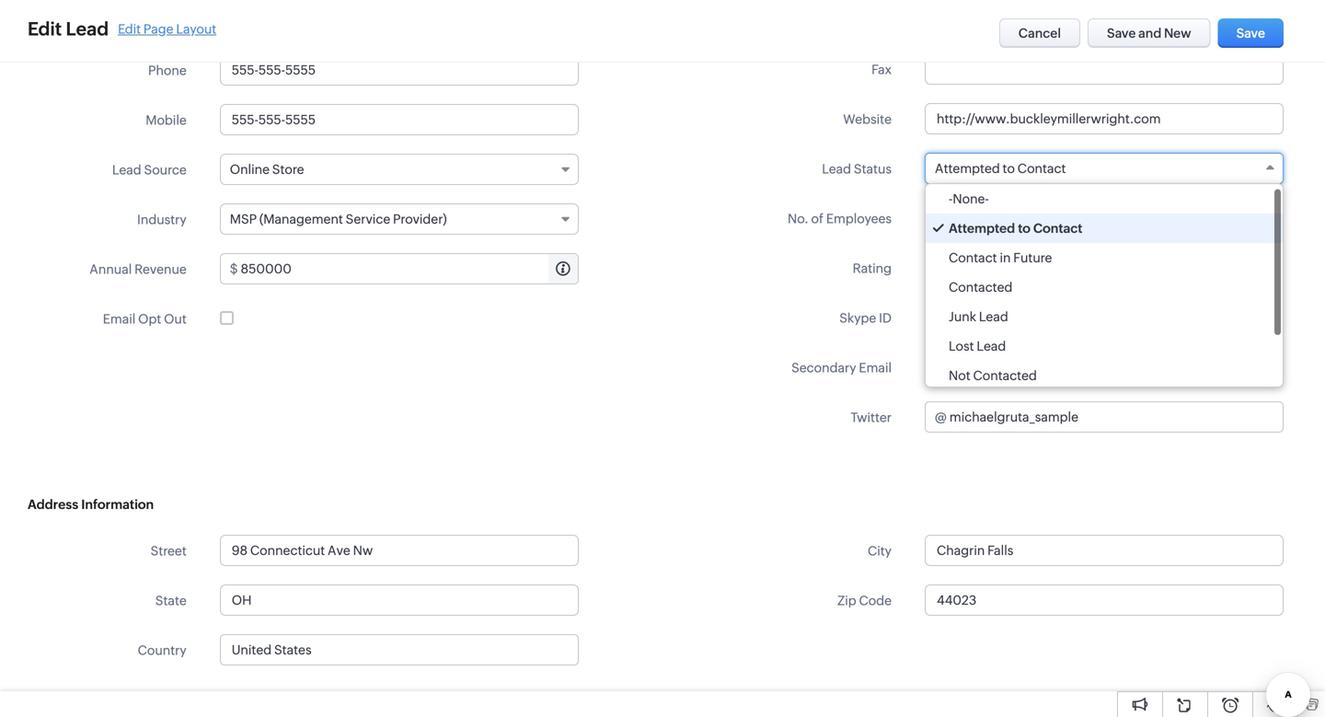 Task type: describe. For each thing, give the bounding box(es) containing it.
edit page layout link
[[118, 22, 217, 36]]

1 vertical spatial contact
[[1034, 221, 1083, 236]]

lead source
[[112, 162, 187, 177]]

no. of employees
[[788, 211, 892, 226]]

employees
[[827, 211, 892, 226]]

attempted to contact option
[[926, 214, 1283, 243]]

code
[[859, 593, 892, 608]]

source
[[144, 162, 187, 177]]

junk lead option
[[926, 302, 1283, 331]]

skype
[[840, 311, 877, 325]]

(management
[[260, 212, 343, 226]]

layout
[[176, 22, 217, 36]]

online
[[230, 162, 270, 177]]

street
[[151, 544, 187, 558]]

twitter
[[851, 410, 892, 425]]

status
[[854, 162, 892, 176]]

-none-
[[949, 191, 990, 206]]

id
[[879, 311, 892, 325]]

revenue
[[134, 262, 187, 277]]

page
[[144, 22, 174, 36]]

lead left source
[[112, 162, 141, 177]]

address information
[[28, 497, 154, 512]]

lost lead option
[[926, 331, 1283, 361]]

save and new button
[[1088, 18, 1211, 48]]

2 vertical spatial contact
[[949, 250, 998, 265]]

$
[[230, 261, 238, 276]]

edit inside edit lead edit page layout
[[118, 22, 141, 36]]

junk
[[949, 309, 977, 324]]

city
[[868, 544, 892, 558]]

of
[[812, 211, 824, 226]]

annual revenue
[[90, 262, 187, 277]]

industry
[[137, 212, 187, 227]]

attempted inside option
[[949, 221, 1016, 236]]

future
[[1014, 250, 1053, 265]]

information
[[81, 497, 154, 512]]

zip
[[838, 593, 857, 608]]

secondary
[[792, 360, 857, 375]]

lead for junk
[[979, 309, 1009, 324]]

rating
[[853, 261, 892, 276]]

Online Store field
[[220, 154, 579, 185]]

contact inside field
[[1018, 161, 1067, 176]]

email opt out
[[103, 312, 187, 326]]

new
[[1165, 26, 1192, 41]]

mobile
[[146, 113, 187, 128]]

save for save
[[1237, 26, 1266, 41]]

provider)
[[393, 212, 447, 226]]

attempted inside field
[[935, 161, 1001, 176]]

annual
[[90, 262, 132, 277]]

lead for edit
[[66, 18, 109, 40]]

out
[[164, 312, 187, 326]]

state
[[155, 593, 187, 608]]

website
[[844, 112, 892, 127]]

opt
[[138, 312, 161, 326]]

to inside option
[[1018, 221, 1031, 236]]

none-
[[953, 191, 990, 206]]



Task type: vqa. For each thing, say whether or not it's contained in the screenshot.
Search 'icon'
no



Task type: locate. For each thing, give the bounding box(es) containing it.
lost
[[949, 339, 975, 354]]

1 vertical spatial attempted to contact
[[949, 221, 1083, 236]]

lead for lost
[[977, 339, 1007, 354]]

contact up future at the top right of page
[[1034, 221, 1083, 236]]

online store
[[230, 162, 304, 177]]

contact
[[1018, 161, 1067, 176], [1034, 221, 1083, 236], [949, 250, 998, 265]]

0 horizontal spatial email
[[103, 312, 136, 326]]

0 vertical spatial email
[[103, 312, 136, 326]]

not contacted
[[949, 368, 1037, 383]]

to inside field
[[1003, 161, 1015, 176]]

1 save from the left
[[1108, 26, 1136, 41]]

phone
[[148, 63, 187, 78]]

contacted inside option
[[974, 368, 1037, 383]]

list box containing -none-
[[926, 184, 1283, 390]]

address
[[28, 497, 78, 512]]

attempted to contact
[[935, 161, 1067, 176], [949, 221, 1083, 236]]

lead left "page"
[[66, 18, 109, 40]]

None field
[[221, 635, 578, 665]]

secondary email
[[792, 360, 892, 375]]

contacted
[[949, 280, 1013, 295], [974, 368, 1037, 383]]

not contacted option
[[926, 361, 1283, 390]]

to
[[1003, 161, 1015, 176], [1018, 221, 1031, 236]]

save right new
[[1237, 26, 1266, 41]]

MSP (Management Service Provider) field
[[220, 203, 579, 235]]

None text field
[[220, 5, 579, 36], [925, 53, 1284, 85], [220, 54, 579, 86], [220, 104, 579, 135], [950, 402, 1283, 432], [220, 535, 579, 566], [925, 585, 1284, 616], [220, 5, 579, 36], [925, 53, 1284, 85], [220, 54, 579, 86], [220, 104, 579, 135], [950, 402, 1283, 432], [220, 535, 579, 566], [925, 585, 1284, 616]]

save button
[[1219, 18, 1284, 48]]

contact left in
[[949, 250, 998, 265]]

1 vertical spatial email
[[859, 360, 892, 375]]

contacted inside 'option'
[[949, 280, 1013, 295]]

save inside "save" button
[[1237, 26, 1266, 41]]

lead left the status at the top right
[[822, 162, 852, 176]]

save and new
[[1108, 26, 1192, 41]]

attempted to contact up none-
[[935, 161, 1067, 176]]

lead
[[66, 18, 109, 40], [822, 162, 852, 176], [112, 162, 141, 177], [979, 309, 1009, 324], [977, 339, 1007, 354]]

msp
[[230, 212, 257, 226]]

0 vertical spatial contacted
[[949, 280, 1013, 295]]

not
[[949, 368, 971, 383]]

lead up not contacted in the right bottom of the page
[[977, 339, 1007, 354]]

attempted to contact inside option
[[949, 221, 1083, 236]]

contact in future
[[949, 250, 1053, 265]]

to up future at the top right of page
[[1018, 221, 1031, 236]]

0 vertical spatial to
[[1003, 161, 1015, 176]]

contacted option
[[926, 273, 1283, 302]]

country
[[138, 643, 187, 658]]

1 horizontal spatial edit
[[118, 22, 141, 36]]

contact in future option
[[926, 243, 1283, 273]]

edit lead edit page layout
[[28, 18, 217, 40]]

email up twitter on the right bottom of the page
[[859, 360, 892, 375]]

1 horizontal spatial email
[[859, 360, 892, 375]]

save left and
[[1108, 26, 1136, 41]]

2 save from the left
[[1237, 26, 1266, 41]]

attempted down none-
[[949, 221, 1016, 236]]

0 horizontal spatial to
[[1003, 161, 1015, 176]]

edit
[[28, 18, 62, 40], [118, 22, 141, 36]]

Attempted to Contact field
[[925, 153, 1284, 184]]

1 vertical spatial attempted
[[949, 221, 1016, 236]]

0 horizontal spatial save
[[1108, 26, 1136, 41]]

store
[[272, 162, 304, 177]]

fax
[[872, 62, 892, 77]]

contacted up junk lead at the right top of the page
[[949, 280, 1013, 295]]

title
[[161, 13, 187, 28]]

email left opt
[[103, 312, 136, 326]]

-
[[949, 191, 953, 206]]

0 horizontal spatial edit
[[28, 18, 62, 40]]

-none- option
[[926, 184, 1283, 214]]

1 horizontal spatial save
[[1237, 26, 1266, 41]]

None text field
[[925, 4, 1284, 35], [925, 103, 1284, 134], [925, 203, 1284, 234], [241, 254, 578, 284], [925, 302, 1284, 333], [925, 352, 1284, 383], [925, 535, 1284, 566], [220, 585, 579, 616], [221, 635, 578, 665], [925, 4, 1284, 35], [925, 103, 1284, 134], [925, 203, 1284, 234], [241, 254, 578, 284], [925, 302, 1284, 333], [925, 352, 1284, 383], [925, 535, 1284, 566], [220, 585, 579, 616], [221, 635, 578, 665]]

save for save and new
[[1108, 26, 1136, 41]]

list box
[[926, 184, 1283, 390]]

attempted
[[935, 161, 1001, 176], [949, 221, 1016, 236]]

1 horizontal spatial to
[[1018, 221, 1031, 236]]

msp (management service provider)
[[230, 212, 447, 226]]

contacted down lost lead
[[974, 368, 1037, 383]]

save inside save and new button
[[1108, 26, 1136, 41]]

attempted to contact inside field
[[935, 161, 1067, 176]]

lost lead
[[949, 339, 1007, 354]]

contact up -none- option
[[1018, 161, 1067, 176]]

lead status
[[822, 162, 892, 176]]

in
[[1000, 250, 1011, 265]]

save
[[1108, 26, 1136, 41], [1237, 26, 1266, 41]]

service
[[346, 212, 391, 226]]

junk lead
[[949, 309, 1009, 324]]

attempted to contact up in
[[949, 221, 1083, 236]]

and
[[1139, 26, 1162, 41]]

attempted up '-none-'
[[935, 161, 1001, 176]]

0 vertical spatial attempted to contact
[[935, 161, 1067, 176]]

cancel button
[[1000, 18, 1081, 48]]

skype id
[[840, 311, 892, 325]]

to up in
[[1003, 161, 1015, 176]]

0 vertical spatial attempted
[[935, 161, 1001, 176]]

lead right the junk in the right top of the page
[[979, 309, 1009, 324]]

1 vertical spatial to
[[1018, 221, 1031, 236]]

cancel
[[1019, 26, 1062, 41]]

email
[[103, 312, 136, 326], [859, 360, 892, 375]]

0 vertical spatial contact
[[1018, 161, 1067, 176]]

@
[[935, 410, 947, 424]]

zip code
[[838, 593, 892, 608]]

1 vertical spatial contacted
[[974, 368, 1037, 383]]

no.
[[788, 211, 809, 226]]



